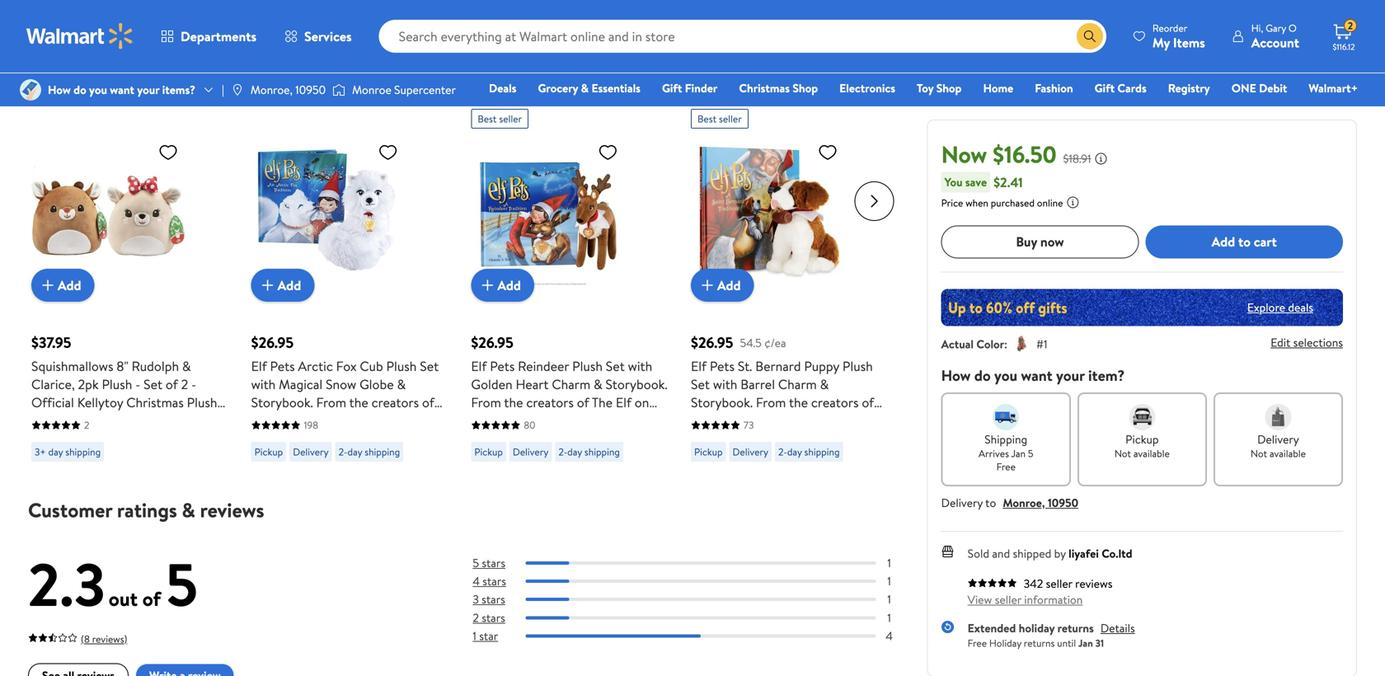 Task type: locate. For each thing, give the bounding box(es) containing it.
creators inside $26.95 elf pets arctic fox cub plush set with magical snow globe & storybook. from the creators of the elf on the shelf. ages 3+.
[[372, 393, 419, 411]]

1 not from the left
[[1115, 446, 1131, 460]]

to inside button
[[1239, 233, 1251, 251]]

0 horizontal spatial 4
[[473, 573, 480, 589]]

stars for 4 stars
[[483, 573, 506, 589]]

product group
[[31, 102, 228, 468], [251, 102, 448, 468], [471, 102, 668, 468], [691, 102, 888, 468]]

1 horizontal spatial 2-
[[559, 445, 567, 459]]

2 pets from the left
[[490, 357, 515, 375]]

1 $26.95 from the left
[[251, 332, 294, 353]]

1 vertical spatial toy
[[119, 430, 138, 448]]

1 horizontal spatial the
[[592, 393, 613, 411]]

4 product group from the left
[[691, 102, 888, 468]]

stars down 5 stars
[[483, 573, 506, 589]]

elf pets arctic fox cub plush set with magical snow globe & storybook. from the creators of the elf on the shelf. ages 3+. image
[[251, 135, 405, 289]]

0 vertical spatial want
[[110, 82, 134, 98]]

to down arrives
[[986, 495, 996, 511]]

0 horizontal spatial 5
[[166, 543, 198, 625]]

free down shipping
[[997, 459, 1016, 474]]

3 from from the left
[[756, 393, 786, 411]]

2 down 3
[[473, 610, 479, 626]]

4 for 4
[[886, 628, 893, 644]]

with
[[602, 8, 626, 26], [628, 357, 652, 375], [251, 375, 276, 393], [713, 375, 738, 393]]

magical
[[279, 375, 323, 393]]

christmas shop
[[739, 80, 818, 96]]

add for $37.95 squishmallows 8" rudolph & clarice, 2pk plush - set of 2 - official kellytoy christmas plush - adorable holiday reindeer stuffed animal toy - great gift for kids…
[[58, 276, 81, 294]]

progress bar for 3 stars
[[526, 598, 876, 601]]

5 right shipping
[[1028, 446, 1034, 460]]

elf
[[251, 357, 267, 375], [471, 357, 487, 375], [691, 357, 707, 375], [616, 393, 632, 411], [275, 411, 291, 430], [715, 411, 731, 430]]

day
[[48, 445, 63, 459], [348, 445, 362, 459], [567, 445, 582, 459], [787, 445, 802, 459]]

1 shop from the left
[[793, 80, 818, 96]]

3 3+. from the left
[[839, 411, 857, 430]]

reindeer right golden
[[518, 357, 569, 375]]

not down intent image for delivery
[[1251, 446, 1267, 460]]

back
[[317, 8, 344, 26]]

delivery down 73
[[733, 445, 769, 459]]

plush right 2pk
[[102, 375, 132, 393]]

1 horizontal spatial $26.95
[[471, 332, 514, 353]]

0 vertical spatial toy
[[917, 80, 934, 96]]

1 3+. from the left
[[399, 411, 417, 430]]

jan right arrives
[[1011, 446, 1026, 460]]

$26.95 up magical
[[251, 332, 294, 353]]

liyafei
[[1069, 545, 1099, 561]]

cart
[[1254, 233, 1277, 251]]

0 horizontal spatial shelf.
[[334, 411, 365, 430]]

gift left cards on the top right of page
[[1095, 80, 1115, 96]]

home link
[[976, 79, 1021, 97]]

1 horizontal spatial your
[[1056, 365, 1085, 386]]

3 shipping from the left
[[585, 445, 620, 459]]

1 2- from the left
[[339, 445, 348, 459]]

product group containing $37.95
[[31, 102, 228, 468]]

add for $26.95 54.5 ¢/ea elf pets st. bernard puppy plush set with barrel charm & storybook. from the creators of the elf on the shelf. ages 3+.
[[717, 276, 741, 294]]

1 best seller from the left
[[478, 112, 522, 126]]

pets left arctic
[[270, 357, 295, 375]]

you
[[945, 174, 963, 190]]

not
[[1115, 446, 1131, 460], [1251, 446, 1267, 460]]

ages down the 'puppy'
[[808, 411, 836, 430]]

storybook.
[[606, 375, 668, 393], [251, 393, 313, 411], [691, 393, 753, 411]]

1 2-day shipping from the left
[[339, 445, 400, 459]]

& inside the $26.95 54.5 ¢/ea elf pets st. bernard puppy plush set with barrel charm & storybook. from the creators of the elf on the shelf. ages 3+.
[[820, 375, 829, 393]]

1 from from the left
[[316, 393, 346, 411]]

best seller down "finder"
[[698, 112, 742, 126]]

monroe, right |
[[251, 82, 293, 98]]

from down bernard
[[756, 393, 786, 411]]

5 for arrives jan 5
[[1028, 446, 1034, 460]]

buy now
[[1016, 233, 1064, 251]]

1 shelf. from the left
[[334, 411, 365, 430]]

your for items?
[[137, 82, 159, 98]]

0 horizontal spatial  image
[[231, 83, 244, 96]]

gift cards link
[[1087, 79, 1154, 97]]

1 horizontal spatial to
[[1239, 233, 1251, 251]]

8"
[[117, 357, 128, 375]]

0 horizontal spatial best seller
[[478, 112, 522, 126]]

& right bernard
[[820, 375, 829, 393]]

1 vertical spatial jan
[[1079, 636, 1093, 650]]

add to cart image
[[38, 275, 58, 295], [258, 275, 278, 295], [478, 275, 497, 295]]

monroe, 10950
[[251, 82, 326, 98]]

$26.95 elf pets arctic fox cub plush set with magical snow globe & storybook. from the creators of the elf on the shelf. ages 3+.
[[251, 332, 439, 430]]

& right globe
[[397, 375, 406, 393]]

returns left until
[[1024, 636, 1055, 650]]

progress bar
[[526, 562, 876, 565], [526, 580, 876, 583], [526, 598, 876, 601], [526, 616, 876, 620], [526, 634, 876, 638]]

$26.95 left 54.5
[[691, 332, 733, 353]]

1 charm from the left
[[552, 375, 591, 393]]

0 horizontal spatial 2-day shipping
[[339, 445, 400, 459]]

0 horizontal spatial do
[[74, 82, 86, 98]]

departments
[[181, 27, 257, 45]]

$18.91
[[1063, 150, 1091, 167]]

1 horizontal spatial monroe,
[[1003, 495, 1045, 511]]

gift inside gift finder link
[[662, 80, 682, 96]]

stars up 4 stars
[[482, 555, 505, 571]]

best seller down deals
[[478, 112, 522, 126]]

ages
[[368, 411, 396, 430], [528, 411, 556, 430], [808, 411, 836, 430]]

0 vertical spatial 10950
[[295, 82, 326, 98]]

deals link
[[482, 79, 524, 97]]

1 horizontal spatial charm
[[778, 375, 817, 393]]

delivery up sold
[[941, 495, 983, 511]]

0 horizontal spatial from
[[316, 393, 346, 411]]

& right rudolph on the bottom left of the page
[[182, 357, 191, 375]]

1 ages from the left
[[368, 411, 396, 430]]

 image right |
[[231, 83, 244, 96]]

holiday down 2pk
[[86, 411, 129, 430]]

2 horizontal spatial gift
[[1095, 80, 1115, 96]]

1 horizontal spatial creators
[[526, 393, 574, 411]]

do for how do you want your item?
[[974, 365, 991, 386]]

gift
[[662, 80, 682, 96], [1095, 80, 1115, 96], [186, 430, 208, 448]]

3 add button from the left
[[471, 269, 534, 302]]

$16.50
[[993, 138, 1057, 170]]

shop inside christmas shop "link"
[[793, 80, 818, 96]]

add button for $26.95 54.5 ¢/ea elf pets st. bernard puppy plush set with barrel charm & storybook. from the creators of the elf on the shelf. ages 3+.
[[691, 269, 754, 302]]

2 horizontal spatial creators
[[811, 393, 859, 411]]

the inside the $26.95 54.5 ¢/ea elf pets st. bernard puppy plush set with barrel charm & storybook. from the creators of the elf on the shelf. ages 3+.
[[691, 411, 712, 430]]

the right heart
[[592, 393, 613, 411]]

set inside $26.95 elf pets arctic fox cub plush set with magical snow globe & storybook. from the creators of the elf on the shelf. ages 3+.
[[420, 357, 439, 375]]

3 stars
[[473, 591, 505, 607]]

seller right 342
[[1046, 575, 1073, 591]]

0 vertical spatial do
[[74, 82, 86, 98]]

capital one  earn 5% cash back on walmart.com. see if you're pre-approved with no credit risk. learn more element
[[719, 9, 776, 27]]

2 horizontal spatial 5
[[1028, 446, 1034, 460]]

 image left monroe at the top left
[[332, 82, 346, 98]]

& inside $26.95 elf pets arctic fox cub plush set with magical snow globe & storybook. from the creators of the elf on the shelf. ages 3+.
[[397, 375, 406, 393]]

0 vertical spatial reindeer
[[518, 357, 569, 375]]

day right the 3+
[[48, 445, 63, 459]]

monroe, 10950 button
[[1003, 495, 1079, 511]]

how for how do you want your item?
[[941, 365, 971, 386]]

walmart.com.
[[365, 8, 444, 26]]

up to sixty percent off deals. shop now. image
[[941, 289, 1343, 326]]

available inside "delivery not available"
[[1270, 446, 1306, 460]]

1 horizontal spatial want
[[1021, 365, 1053, 386]]

not inside "delivery not available"
[[1251, 446, 1267, 460]]

shop left home on the top
[[936, 80, 962, 96]]

0 vertical spatial holiday
[[86, 411, 129, 430]]

0 horizontal spatial the
[[251, 411, 272, 430]]

christmas inside "link"
[[739, 80, 790, 96]]

credit
[[647, 8, 681, 26]]

2 horizontal spatial $26.95
[[691, 332, 733, 353]]

also
[[159, 68, 187, 92]]

pets inside $26.95 elf pets reindeer plush set with golden heart charm & storybook. from the creators of the elf on the shelf. ages 3+.
[[490, 357, 515, 375]]

on
[[347, 8, 362, 26], [635, 393, 649, 411], [294, 411, 308, 430], [734, 411, 748, 430]]

:
[[1004, 336, 1008, 352]]

2 add button from the left
[[251, 269, 314, 302]]

want left "also"
[[110, 82, 134, 98]]

1 vertical spatial your
[[1056, 365, 1085, 386]]

5 progress bar from the top
[[526, 634, 876, 638]]

0 horizontal spatial ages
[[368, 411, 396, 430]]

1 horizontal spatial 3+.
[[559, 411, 577, 430]]

& right ratings
[[182, 496, 195, 524]]

shelf. down "snow"
[[334, 411, 365, 430]]

1 available from the left
[[1134, 446, 1170, 460]]

do down color
[[974, 365, 991, 386]]

day down $26.95 elf pets reindeer plush set with golden heart charm & storybook. from the creators of the elf on the shelf. ages 3+.
[[567, 445, 582, 459]]

shop
[[793, 80, 818, 96], [936, 80, 962, 96]]

reindeer down rudolph on the bottom left of the page
[[132, 411, 184, 430]]

add to cart image for $26.95 elf pets arctic fox cub plush set with magical snow globe & storybook. from the creators of the elf on the shelf. ages 3+.
[[258, 275, 278, 295]]

2 progress bar from the top
[[526, 580, 876, 583]]

2 best seller from the left
[[698, 112, 742, 126]]

to for add
[[1239, 233, 1251, 251]]

not for delivery
[[1251, 446, 1267, 460]]

add to cart image
[[698, 275, 717, 295]]

1 vertical spatial how
[[941, 365, 971, 386]]

0 horizontal spatial best
[[478, 112, 497, 126]]

2 shelf. from the left
[[493, 411, 525, 430]]

products you may also like
[[28, 68, 216, 92]]

1 vertical spatial do
[[974, 365, 991, 386]]

2 ages from the left
[[528, 411, 556, 430]]

$26.95
[[251, 332, 294, 353], [471, 332, 514, 353], [691, 332, 733, 353]]

$26.95 for $26.95 elf pets arctic fox cub plush set with magical snow globe & storybook. from the creators of the elf on the shelf. ages 3+.
[[251, 332, 294, 353]]

0 horizontal spatial creators
[[372, 393, 419, 411]]

3 pets from the left
[[710, 357, 735, 375]]

day down the $26.95 54.5 ¢/ea elf pets st. bernard puppy plush set with barrel charm & storybook. from the creators of the elf on the shelf. ages 3+.
[[787, 445, 802, 459]]

add button for $26.95 elf pets reindeer plush set with golden heart charm & storybook. from the creators of the elf on the shelf. ages 3+.
[[471, 269, 534, 302]]

o
[[1289, 21, 1297, 35]]

3 ages from the left
[[808, 411, 836, 430]]

5 right out
[[166, 543, 198, 625]]

not down intent image for pickup
[[1115, 446, 1131, 460]]

fashion link
[[1028, 79, 1081, 97]]

holiday inside $37.95 squishmallows 8" rudolph & clarice, 2pk plush - set of 2 - official kellytoy christmas plush - adorable holiday reindeer stuffed animal toy - great gift for kids…
[[86, 411, 129, 430]]

4 progress bar from the top
[[526, 616, 876, 620]]

2- for $26.95 54.5 ¢/ea elf pets st. bernard puppy plush set with barrel charm & storybook. from the creators of the elf on the shelf. ages 3+.
[[778, 445, 787, 459]]

christmas down rudolph on the bottom left of the page
[[126, 393, 184, 411]]

1 horizontal spatial available
[[1270, 446, 1306, 460]]

3 progress bar from the top
[[526, 598, 876, 601]]

you for how do you want your items?
[[89, 82, 107, 98]]

1 vertical spatial reindeer
[[132, 411, 184, 430]]

1 horizontal spatial best
[[698, 112, 717, 126]]

2 right rudolph on the bottom left of the page
[[181, 375, 188, 393]]

toy right animal
[[119, 430, 138, 448]]

add to favorites list, elf pets reindeer plush set with golden heart charm & storybook. from the creators of the elf on the shelf. ages 3+. image
[[598, 142, 618, 162]]

pets left st.
[[710, 357, 735, 375]]

2-day shipping down $26.95 elf pets reindeer plush set with golden heart charm & storybook. from the creators of the elf on the shelf. ages 3+.
[[559, 445, 620, 459]]

 image for monroe, 10950
[[231, 83, 244, 96]]

2-
[[339, 445, 348, 459], [559, 445, 567, 459], [778, 445, 787, 459]]

4 shipping from the left
[[804, 445, 840, 459]]

0 vertical spatial free
[[997, 459, 1016, 474]]

2 horizontal spatial ages
[[808, 411, 836, 430]]

0 horizontal spatial shop
[[793, 80, 818, 96]]

1 horizontal spatial storybook.
[[606, 375, 668, 393]]

1 for 5 stars
[[888, 555, 891, 571]]

2 add to cart image from the left
[[258, 275, 278, 295]]

you
[[96, 68, 122, 92], [89, 82, 107, 98], [994, 365, 1018, 386]]

4 for 4 stars
[[473, 573, 480, 589]]

(8 reviews)
[[81, 632, 127, 646]]

0 vertical spatial 4
[[473, 573, 480, 589]]

pickup not available
[[1115, 431, 1170, 460]]

2 2- from the left
[[559, 445, 567, 459]]

$26.95 inside $26.95 elf pets reindeer plush set with golden heart charm & storybook. from the creators of the elf on the shelf. ages 3+.
[[471, 332, 514, 353]]

2 3+. from the left
[[559, 411, 577, 430]]

jan inside extended holiday returns details free holiday returns until jan 31
[[1079, 636, 1093, 650]]

1 vertical spatial free
[[968, 636, 987, 650]]

0 vertical spatial jan
[[1011, 446, 1026, 460]]

4 day from the left
[[787, 445, 802, 459]]

0 horizontal spatial add to cart image
[[38, 275, 58, 295]]

clarice,
[[31, 375, 75, 393]]

add
[[1212, 233, 1235, 251], [58, 276, 81, 294], [278, 276, 301, 294], [497, 276, 521, 294], [717, 276, 741, 294]]

ages inside the $26.95 54.5 ¢/ea elf pets st. bernard puppy plush set with barrel charm & storybook. from the creators of the elf on the shelf. ages 3+.
[[808, 411, 836, 430]]

shelf.
[[334, 411, 365, 430], [493, 411, 525, 430], [773, 411, 805, 430]]

gift left the for
[[186, 430, 208, 448]]

snow
[[326, 375, 356, 393]]

2-day shipping down the $26.95 54.5 ¢/ea elf pets st. bernard puppy plush set with barrel charm & storybook. from the creators of the elf on the shelf. ages 3+.
[[778, 445, 840, 459]]

1 for 2 stars
[[888, 610, 891, 626]]

1 horizontal spatial ages
[[528, 411, 556, 430]]

0 vertical spatial monroe,
[[251, 82, 293, 98]]

delivery down "80"
[[513, 445, 549, 459]]

& right heart
[[594, 375, 602, 393]]

2 horizontal spatial pets
[[710, 357, 735, 375]]

1 horizontal spatial do
[[974, 365, 991, 386]]

from left heart
[[471, 393, 501, 411]]

2 down "kellytoy"
[[84, 418, 89, 432]]

10950 down services dropdown button
[[295, 82, 326, 98]]

2-day shipping for $26.95 54.5 ¢/ea elf pets st. bernard puppy plush set with barrel charm & storybook. from the creators of the elf on the shelf. ages 3+.
[[778, 445, 840, 459]]

0 horizontal spatial how
[[48, 82, 71, 98]]

1 vertical spatial want
[[1021, 365, 1053, 386]]

shop inside toy shop "link"
[[936, 80, 962, 96]]

now
[[1041, 233, 1064, 251]]

2 charm from the left
[[778, 375, 817, 393]]

ages down globe
[[368, 411, 396, 430]]

1 product group from the left
[[31, 102, 228, 468]]

0 vertical spatial to
[[1239, 233, 1251, 251]]

2 best from the left
[[698, 112, 717, 126]]

available inside pickup not available
[[1134, 446, 1170, 460]]

gift left "finder"
[[662, 80, 682, 96]]

squishmallows
[[31, 357, 113, 375]]

how do you want your items?
[[48, 82, 195, 98]]

0 horizontal spatial pets
[[270, 357, 295, 375]]

the left 73
[[691, 411, 712, 430]]

online
[[1037, 196, 1063, 210]]

1 horizontal spatial reviews
[[1075, 575, 1113, 591]]

1 add to cart image from the left
[[38, 275, 58, 295]]

free inside extended holiday returns details free holiday returns until jan 31
[[968, 636, 987, 650]]

capitalone image
[[159, 0, 226, 40]]

charm inside $26.95 elf pets reindeer plush set with golden heart charm & storybook. from the creators of the elf on the shelf. ages 3+.
[[552, 375, 591, 393]]

1 horizontal spatial 4
[[886, 628, 893, 644]]

1 best from the left
[[478, 112, 497, 126]]

0 horizontal spatial christmas
[[126, 393, 184, 411]]

creators down the 'puppy'
[[811, 393, 859, 411]]

4 add button from the left
[[691, 269, 754, 302]]

1 horizontal spatial  image
[[332, 82, 346, 98]]

2 creators from the left
[[526, 393, 574, 411]]

from inside the $26.95 54.5 ¢/ea elf pets st. bernard puppy plush set with barrel charm & storybook. from the creators of the elf on the shelf. ages 3+.
[[756, 393, 786, 411]]

2 horizontal spatial shelf.
[[773, 411, 805, 430]]

2 $26.95 from the left
[[471, 332, 514, 353]]

buy
[[1016, 233, 1037, 251]]

0 horizontal spatial holiday
[[86, 411, 129, 430]]

 image
[[20, 79, 41, 101]]

3 creators from the left
[[811, 393, 859, 411]]

2- down "snow"
[[339, 445, 348, 459]]

do for how do you want your items?
[[74, 82, 86, 98]]

toy right sponsored
[[917, 80, 934, 96]]

5 inside shipping arrives jan 5 free
[[1028, 446, 1034, 460]]

shipping
[[985, 431, 1028, 447]]

2- down the $26.95 54.5 ¢/ea elf pets st. bernard puppy plush set with barrel charm & storybook. from the creators of the elf on the shelf. ages 3+.
[[778, 445, 787, 459]]

not for pickup
[[1115, 446, 1131, 460]]

to for delivery
[[986, 495, 996, 511]]

gift for gift finder
[[662, 80, 682, 96]]

returns left 31
[[1058, 620, 1094, 636]]

pets left heart
[[490, 357, 515, 375]]

stars down 3 stars
[[482, 610, 505, 626]]

co.ltd
[[1102, 545, 1133, 561]]

2 horizontal spatial add to cart image
[[478, 275, 497, 295]]

4.807 stars out of 5, based on 342 seller reviews element
[[968, 578, 1017, 588]]

toy inside toy shop "link"
[[917, 80, 934, 96]]

1 vertical spatial 10950
[[1048, 495, 1079, 511]]

one debit link
[[1224, 79, 1295, 97]]

1 horizontal spatial reindeer
[[518, 357, 569, 375]]

1 horizontal spatial from
[[471, 393, 501, 411]]

do down walmart 'image'
[[74, 82, 86, 98]]

 image
[[332, 82, 346, 98], [231, 83, 244, 96]]

2 from from the left
[[471, 393, 501, 411]]

gift inside gift cards link
[[1095, 80, 1115, 96]]

the
[[592, 393, 613, 411], [251, 411, 272, 430], [691, 411, 712, 430]]

- left great
[[142, 430, 147, 448]]

plush right cub
[[386, 357, 417, 375]]

$26.95 inside $26.95 elf pets arctic fox cub plush set with magical snow globe & storybook. from the creators of the elf on the shelf. ages 3+.
[[251, 332, 294, 353]]

extended
[[968, 620, 1016, 636]]

1 creators from the left
[[372, 393, 419, 411]]

1 horizontal spatial shelf.
[[493, 411, 525, 430]]

0 horizontal spatial gift
[[186, 430, 208, 448]]

shelf. right 73
[[773, 411, 805, 430]]

2pk
[[78, 375, 99, 393]]

free inside shipping arrives jan 5 free
[[997, 459, 1016, 474]]

& inside 'link'
[[581, 80, 589, 96]]

1 for 4 stars
[[888, 573, 891, 589]]

3+ day shipping
[[35, 445, 101, 459]]

view
[[968, 591, 992, 608]]

3 add to cart image from the left
[[478, 275, 497, 295]]

3+. inside $26.95 elf pets reindeer plush set with golden heart charm & storybook. from the creators of the elf on the shelf. ages 3+.
[[559, 411, 577, 430]]

best seller
[[478, 112, 522, 126], [698, 112, 742, 126]]

1 add button from the left
[[31, 269, 94, 302]]

0 horizontal spatial toy
[[119, 430, 138, 448]]

0 horizontal spatial storybook.
[[251, 393, 313, 411]]

hi,
[[1251, 21, 1264, 35]]

2 shipping from the left
[[365, 445, 400, 459]]

3 day from the left
[[567, 445, 582, 459]]

not inside pickup not available
[[1115, 446, 1131, 460]]

2 shop from the left
[[936, 80, 962, 96]]

0 horizontal spatial available
[[1134, 446, 1170, 460]]

want down #1 at the right
[[1021, 365, 1053, 386]]

buy now button
[[941, 225, 1139, 258]]

details
[[1101, 620, 1135, 636]]

available for delivery
[[1270, 446, 1306, 460]]

2 2-day shipping from the left
[[559, 445, 620, 459]]

toy inside $37.95 squishmallows 8" rudolph & clarice, 2pk plush - set of 2 - official kellytoy christmas plush - adorable holiday reindeer stuffed animal toy - great gift for kids…
[[119, 430, 138, 448]]

0 horizontal spatial to
[[986, 495, 996, 511]]

2 horizontal spatial 3+.
[[839, 411, 857, 430]]

shipping right "kids…" on the bottom of the page
[[65, 445, 101, 459]]

delivery for $26.95 54.5 ¢/ea elf pets st. bernard puppy plush set with barrel charm & storybook. from the creators of the elf on the shelf. ages 3+.
[[733, 445, 769, 459]]

pets inside $26.95 elf pets arctic fox cub plush set with magical snow globe & storybook. from the creators of the elf on the shelf. ages 3+.
[[270, 357, 295, 375]]

set inside the $26.95 54.5 ¢/ea elf pets st. bernard puppy plush set with barrel charm & storybook. from the creators of the elf on the shelf. ages 3+.
[[691, 375, 710, 393]]

4
[[473, 573, 480, 589], [886, 628, 893, 644]]

1 horizontal spatial shop
[[936, 80, 962, 96]]

3 2- from the left
[[778, 445, 787, 459]]

plush inside $26.95 elf pets arctic fox cub plush set with magical snow globe & storybook. from the creators of the elf on the shelf. ages 3+.
[[386, 357, 417, 375]]

1 horizontal spatial holiday
[[989, 636, 1022, 650]]

1 vertical spatial 4
[[886, 628, 893, 644]]

from
[[316, 393, 346, 411], [471, 393, 501, 411], [756, 393, 786, 411]]

want for items?
[[110, 82, 134, 98]]

2-day shipping down globe
[[339, 445, 400, 459]]

your left item?
[[1056, 365, 1085, 386]]

3+. inside $26.95 elf pets arctic fox cub plush set with magical snow globe & storybook. from the creators of the elf on the shelf. ages 3+.
[[399, 411, 417, 430]]

1 pets from the left
[[270, 357, 295, 375]]

jan left 31
[[1079, 636, 1093, 650]]

2 not from the left
[[1251, 446, 1267, 460]]

shipping down $26.95 elf pets reindeer plush set with golden heart charm & storybook. from the creators of the elf on the shelf. ages 3+.
[[585, 445, 620, 459]]

reviews down liyafei
[[1075, 575, 1113, 591]]

|
[[222, 82, 224, 98]]

stars right 3
[[482, 591, 505, 607]]

0 vertical spatial your
[[137, 82, 159, 98]]

0 horizontal spatial not
[[1115, 446, 1131, 460]]

(8
[[81, 632, 90, 646]]

0 vertical spatial christmas
[[739, 80, 790, 96]]

1 progress bar from the top
[[526, 562, 876, 565]]

3 $26.95 from the left
[[691, 332, 733, 353]]

monroe, up shipped
[[1003, 495, 1045, 511]]

how down walmart 'image'
[[48, 82, 71, 98]]

want
[[110, 82, 134, 98], [1021, 365, 1053, 386]]

0 horizontal spatial jan
[[1011, 446, 1026, 460]]

storybook. inside the $26.95 54.5 ¢/ea elf pets st. bernard puppy plush set with barrel charm & storybook. from the creators of the elf on the shelf. ages 3+.
[[691, 393, 753, 411]]

free down view on the bottom right of the page
[[968, 636, 987, 650]]

seller down gift finder link
[[719, 112, 742, 126]]

add button for $26.95 elf pets arctic fox cub plush set with magical snow globe & storybook. from the creators of the elf on the shelf. ages 3+.
[[251, 269, 314, 302]]

creators down cub
[[372, 393, 419, 411]]

shipping down the $26.95 54.5 ¢/ea elf pets st. bernard puppy plush set with barrel charm & storybook. from the creators of the elf on the shelf. ages 3+.
[[804, 445, 840, 459]]

1 horizontal spatial how
[[941, 365, 971, 386]]

reviews
[[200, 496, 264, 524], [1075, 575, 1113, 591]]

2 horizontal spatial storybook.
[[691, 393, 753, 411]]

christmas shop link
[[732, 79, 826, 97]]

how down actual
[[941, 365, 971, 386]]

legal information image
[[1066, 196, 1080, 209]]

creators up "80"
[[526, 393, 574, 411]]

creators inside the $26.95 54.5 ¢/ea elf pets st. bernard puppy plush set with barrel charm & storybook. from the creators of the elf on the shelf. ages 3+.
[[811, 393, 859, 411]]

1 horizontal spatial 2-day shipping
[[559, 445, 620, 459]]

1 horizontal spatial free
[[997, 459, 1016, 474]]

charm right heart
[[552, 375, 591, 393]]

elf pets reindeer plush set with golden heart charm & storybook. from the creators of the elf on the shelf. ages 3+. image
[[471, 135, 624, 289]]

2 up $116.12
[[1348, 19, 1353, 33]]

2-day shipping for $26.95 elf pets arctic fox cub plush set with magical snow globe & storybook. from the creators of the elf on the shelf. ages 3+.
[[339, 445, 400, 459]]

$26.95 inside the $26.95 54.5 ¢/ea elf pets st. bernard puppy plush set with barrel charm & storybook. from the creators of the elf on the shelf. ages 3+.
[[691, 332, 733, 353]]

day for $26.95 elf pets reindeer plush set with golden heart charm & storybook. from the creators of the elf on the shelf. ages 3+.
[[567, 445, 582, 459]]

delivery for $26.95 elf pets arctic fox cub plush set with magical snow globe & storybook. from the creators of the elf on the shelf. ages 3+.
[[293, 445, 329, 459]]

0 horizontal spatial charm
[[552, 375, 591, 393]]

finder
[[685, 80, 718, 96]]

your left "items?"
[[137, 82, 159, 98]]

1 horizontal spatial gift
[[662, 80, 682, 96]]

3 shelf. from the left
[[773, 411, 805, 430]]

2 horizontal spatial from
[[756, 393, 786, 411]]

3 2-day shipping from the left
[[778, 445, 840, 459]]

you for how do you want your item?
[[994, 365, 1018, 386]]

0 horizontal spatial monroe,
[[251, 82, 293, 98]]

to left cart
[[1239, 233, 1251, 251]]

5%
[[269, 8, 285, 26]]

2- for $26.95 elf pets reindeer plush set with golden heart charm & storybook. from the creators of the elf on the shelf. ages 3+.
[[559, 445, 567, 459]]

ages down heart
[[528, 411, 556, 430]]

0 horizontal spatial free
[[968, 636, 987, 650]]

2 day from the left
[[348, 445, 362, 459]]

shipping for $26.95 elf pets arctic fox cub plush set with magical snow globe & storybook. from the creators of the elf on the shelf. ages 3+.
[[365, 445, 400, 459]]

from up 198
[[316, 393, 346, 411]]

grocery & essentials link
[[531, 79, 648, 97]]

best seller for $26.95 elf pets reindeer plush set with golden heart charm & storybook. from the creators of the elf on the shelf. ages 3+.
[[478, 112, 522, 126]]

gift finder
[[662, 80, 718, 96]]

registry
[[1168, 80, 1210, 96]]

1 horizontal spatial jan
[[1079, 636, 1093, 650]]

ages inside $26.95 elf pets arctic fox cub plush set with magical snow globe & storybook. from the creators of the elf on the shelf. ages 3+.
[[368, 411, 396, 430]]

charm right "barrel"
[[778, 375, 817, 393]]

delivery for $26.95 elf pets reindeer plush set with golden heart charm & storybook. from the creators of the elf on the shelf. ages 3+.
[[513, 445, 549, 459]]

$26.95 for $26.95 54.5 ¢/ea elf pets st. bernard puppy plush set with barrel charm & storybook. from the creators of the elf on the shelf. ages 3+.
[[691, 332, 733, 353]]

2- down $26.95 elf pets reindeer plush set with golden heart charm & storybook. from the creators of the elf on the shelf. ages 3+.
[[559, 445, 567, 459]]

2 product group from the left
[[251, 102, 448, 468]]

2 available from the left
[[1270, 446, 1306, 460]]

2 horizontal spatial 2-
[[778, 445, 787, 459]]

shipping down globe
[[365, 445, 400, 459]]

$26.95 elf pets reindeer plush set with golden heart charm & storybook. from the creators of the elf on the shelf. ages 3+.
[[471, 332, 668, 430]]

2 horizontal spatial the
[[691, 411, 712, 430]]

reviews down the for
[[200, 496, 264, 524]]

1 horizontal spatial add to cart image
[[258, 275, 278, 295]]

pickup for $26.95 54.5 ¢/ea elf pets st. bernard puppy plush set with barrel charm & storybook. from the creators of the elf on the shelf. ages 3+.
[[694, 445, 723, 459]]

reorder
[[1153, 21, 1188, 35]]

plush right the 'puppy'
[[843, 357, 873, 375]]

gary
[[1266, 21, 1286, 35]]

shipping for $26.95 elf pets reindeer plush set with golden heart charm & storybook. from the creators of the elf on the shelf. ages 3+.
[[585, 445, 620, 459]]

1 horizontal spatial christmas
[[739, 80, 790, 96]]



Task type: describe. For each thing, give the bounding box(es) containing it.
day for $26.95 elf pets arctic fox cub plush set with magical snow globe & storybook. from the creators of the elf on the shelf. ages 3+.
[[348, 445, 362, 459]]

pets for $26.95 elf pets arctic fox cub plush set with magical snow globe & storybook. from the creators of the elf on the shelf. ages 3+.
[[270, 357, 295, 375]]

shelf. inside $26.95 elf pets reindeer plush set with golden heart charm & storybook. from the creators of the elf on the shelf. ages 3+.
[[493, 411, 525, 430]]

sold and shipped by liyafei co.ltd
[[968, 545, 1133, 561]]

products
[[28, 68, 92, 92]]

free for extended
[[968, 636, 987, 650]]

#1
[[1037, 336, 1048, 352]]

storybook. inside $26.95 elf pets arctic fox cub plush set with magical snow globe & storybook. from the creators of the elf on the shelf. ages 3+.
[[251, 393, 313, 411]]

best seller for $26.95 54.5 ¢/ea elf pets st. bernard puppy plush set with barrel charm & storybook. from the creators of the elf on the shelf. ages 3+.
[[698, 112, 742, 126]]

available for pickup
[[1134, 446, 1170, 460]]

reindeer inside $37.95 squishmallows 8" rudolph & clarice, 2pk plush - set of 2 - official kellytoy christmas plush - adorable holiday reindeer stuffed animal toy - great gift for kids…
[[132, 411, 184, 430]]

your for item?
[[1056, 365, 1085, 386]]

2.3 out of 5
[[28, 543, 198, 625]]

walmart image
[[26, 23, 134, 49]]

gift for gift cards
[[1095, 80, 1115, 96]]

great
[[150, 430, 182, 448]]

information
[[1024, 591, 1083, 608]]

items?
[[162, 82, 195, 98]]

shelf. inside $26.95 elf pets arctic fox cub plush set with magical snow globe & storybook. from the creators of the elf on the shelf. ages 3+.
[[334, 411, 365, 430]]

delivery inside "delivery not available"
[[1258, 431, 1299, 447]]

of inside $37.95 squishmallows 8" rudolph & clarice, 2pk plush - set of 2 - official kellytoy christmas plush - adorable holiday reindeer stuffed animal toy - great gift for kids…
[[166, 375, 178, 393]]

1 vertical spatial reviews
[[1075, 575, 1113, 591]]

0 vertical spatial reviews
[[200, 496, 264, 524]]

Search search field
[[379, 20, 1106, 53]]

more
[[750, 10, 776, 26]]

kellytoy
[[77, 393, 123, 411]]

christmas inside $37.95 squishmallows 8" rudolph & clarice, 2pk plush - set of 2 - official kellytoy christmas plush - adorable holiday reindeer stuffed animal toy - great gift for kids…
[[126, 393, 184, 411]]

on inside $26.95 elf pets arctic fox cub plush set with magical snow globe & storybook. from the creators of the elf on the shelf. ages 3+.
[[294, 411, 308, 430]]

sponsored
[[862, 75, 908, 89]]

you're
[[482, 8, 518, 26]]

1 for 3 stars
[[888, 591, 891, 607]]

how for how do you want your items?
[[48, 82, 71, 98]]

of inside 2.3 out of 5
[[142, 585, 161, 613]]

shipping arrives jan 5 free
[[979, 431, 1034, 474]]

free for shipping
[[997, 459, 1016, 474]]

2- for $26.95 elf pets arctic fox cub plush set with magical snow globe & storybook. from the creators of the elf on the shelf. ages 3+.
[[339, 445, 348, 459]]

walmart+ link
[[1301, 79, 1365, 97]]

- right 8" in the bottom of the page
[[135, 375, 140, 393]]

gift inside $37.95 squishmallows 8" rudolph & clarice, 2pk plush - set of 2 - official kellytoy christmas plush - adorable holiday reindeer stuffed animal toy - great gift for kids…
[[186, 430, 208, 448]]

jan inside shipping arrives jan 5 free
[[1011, 446, 1026, 460]]

stars for 2 stars
[[482, 610, 505, 626]]

add inside button
[[1212, 233, 1235, 251]]

arctic
[[298, 357, 333, 375]]

2 stars
[[473, 610, 505, 626]]

best for $26.95 54.5 ¢/ea elf pets st. bernard puppy plush set with barrel charm & storybook. from the creators of the elf on the shelf. ages 3+.
[[698, 112, 717, 126]]

2-day shipping for $26.95 elf pets reindeer plush set with golden heart charm & storybook. from the creators of the elf on the shelf. ages 3+.
[[559, 445, 620, 459]]

add to cart image for $26.95 elf pets reindeer plush set with golden heart charm & storybook. from the creators of the elf on the shelf. ages 3+.
[[478, 275, 497, 295]]

if
[[471, 8, 479, 26]]

intent image for shipping image
[[993, 404, 1019, 430]]

search icon image
[[1083, 30, 1097, 43]]

stuffed
[[31, 430, 74, 448]]

Walmart Site-Wide search field
[[379, 20, 1106, 53]]

customer
[[28, 496, 112, 524]]

1 horizontal spatial returns
[[1058, 620, 1094, 636]]

walmart+
[[1309, 80, 1358, 96]]

holiday
[[1019, 620, 1055, 636]]

add to cart button
[[1146, 225, 1343, 258]]

monroe supercenter
[[352, 82, 456, 98]]

seller down deals link
[[499, 112, 522, 126]]

add for $26.95 elf pets arctic fox cub plush set with magical snow globe & storybook. from the creators of the elf on the shelf. ages 3+.
[[278, 276, 301, 294]]

reindeer inside $26.95 elf pets reindeer plush set with golden heart charm & storybook. from the creators of the elf on the shelf. ages 3+.
[[518, 357, 569, 375]]

1 day from the left
[[48, 445, 63, 459]]

the inside $26.95 elf pets arctic fox cub plush set with magical snow globe & storybook. from the creators of the elf on the shelf. ages 3+.
[[251, 411, 272, 430]]

save
[[965, 174, 987, 190]]

add to favorites list, elf pets arctic fox cub plush set with magical snow globe & storybook. from the creators of the elf on the shelf. ages 3+. image
[[378, 142, 398, 162]]

want for item?
[[1021, 365, 1053, 386]]

add to favorites list, elf pets st. bernard puppy plush set with barrel charm & storybook. from the creators of the elf on the shelf. ages 3+. image
[[818, 142, 838, 162]]

plush up the for
[[187, 393, 217, 411]]

$26.95 54.5 ¢/ea elf pets st. bernard puppy plush set with barrel charm & storybook. from the creators of the elf on the shelf. ages 3+.
[[691, 332, 874, 430]]

add button for $37.95 squishmallows 8" rudolph & clarice, 2pk plush - set of 2 - official kellytoy christmas plush - adorable holiday reindeer stuffed animal toy - great gift for kids…
[[31, 269, 94, 302]]

electronics
[[840, 80, 896, 96]]

of inside the $26.95 54.5 ¢/ea elf pets st. bernard puppy plush set with barrel charm & storybook. from the creators of the elf on the shelf. ages 3+.
[[862, 393, 874, 411]]

3 product group from the left
[[471, 102, 668, 468]]

plush inside $26.95 elf pets reindeer plush set with golden heart charm & storybook. from the creators of the elf on the shelf. ages 3+.
[[572, 357, 603, 375]]

approved
[[545, 8, 598, 26]]

80
[[524, 418, 535, 432]]

1 horizontal spatial 10950
[[1048, 495, 1079, 511]]

5 for 5
[[166, 543, 198, 625]]

0 horizontal spatial returns
[[1024, 636, 1055, 650]]

pickup for $26.95 elf pets reindeer plush set with golden heart charm & storybook. from the creators of the elf on the shelf. ages 3+.
[[474, 445, 503, 459]]

deals
[[1288, 299, 1314, 315]]

add for $26.95 elf pets reindeer plush set with golden heart charm & storybook. from the creators of the elf on the shelf. ages 3+.
[[497, 276, 521, 294]]

the inside $26.95 elf pets reindeer plush set with golden heart charm & storybook. from the creators of the elf on the shelf. ages 3+.
[[592, 393, 613, 411]]

seller down the 4.807 stars out of 5, based on 342 seller reviews element
[[995, 591, 1022, 608]]

with inside $26.95 elf pets arctic fox cub plush set with magical snow globe & storybook. from the creators of the elf on the shelf. ages 3+.
[[251, 375, 276, 393]]

grocery & essentials
[[538, 80, 641, 96]]

from inside $26.95 elf pets reindeer plush set with golden heart charm & storybook. from the creators of the elf on the shelf. ages 3+.
[[471, 393, 501, 411]]

from inside $26.95 elf pets arctic fox cub plush set with magical snow globe & storybook. from the creators of the elf on the shelf. ages 3+.
[[316, 393, 346, 411]]

edit
[[1271, 334, 1291, 350]]

best for $26.95 elf pets reindeer plush set with golden heart charm & storybook. from the creators of the elf on the shelf. ages 3+.
[[478, 112, 497, 126]]

deals
[[489, 80, 517, 96]]

for
[[211, 430, 228, 448]]

of inside $26.95 elf pets arctic fox cub plush set with magical snow globe & storybook. from the creators of the elf on the shelf. ages 3+.
[[422, 393, 434, 411]]

barrel
[[741, 375, 775, 393]]

& inside $26.95 elf pets reindeer plush set with golden heart charm & storybook. from the creators of the elf on the shelf. ages 3+.
[[594, 375, 602, 393]]

1 horizontal spatial 5
[[473, 555, 479, 571]]

 image for monroe supercenter
[[332, 82, 346, 98]]

shop for toy shop
[[936, 80, 962, 96]]

reorder my items
[[1153, 21, 1205, 52]]

progress bar for 5 stars
[[526, 562, 876, 565]]

$26.95 for $26.95 elf pets reindeer plush set with golden heart charm & storybook. from the creators of the elf on the shelf. ages 3+.
[[471, 332, 514, 353]]

you save $2.41
[[945, 173, 1023, 191]]

stars for 5 stars
[[482, 555, 505, 571]]

pickup inside pickup not available
[[1126, 431, 1159, 447]]

and
[[992, 545, 1010, 561]]

- up the for
[[220, 393, 226, 411]]

elf pets st. bernard puppy plush set with barrel charm & storybook. from the creators of the elf on the shelf. ages 3+. image
[[691, 135, 844, 289]]

shelf. inside the $26.95 54.5 ¢/ea elf pets st. bernard puppy plush set with barrel charm & storybook. from the creators of the elf on the shelf. ages 3+.
[[773, 411, 805, 430]]

plush inside the $26.95 54.5 ¢/ea elf pets st. bernard puppy plush set with barrel charm & storybook. from the creators of the elf on the shelf. ages 3+.
[[843, 357, 873, 375]]

$37.95
[[31, 332, 71, 353]]

toy shop
[[917, 80, 962, 96]]

shop for christmas shop
[[793, 80, 818, 96]]

pickup for $26.95 elf pets arctic fox cub plush set with magical snow globe & storybook. from the creators of the elf on the shelf. ages 3+.
[[255, 445, 283, 459]]

no
[[629, 8, 644, 26]]

account
[[1251, 33, 1300, 52]]

explore deals link
[[1241, 293, 1320, 322]]

shipped
[[1013, 545, 1052, 561]]

progress bar for 4 stars
[[526, 580, 876, 583]]

star
[[479, 628, 498, 644]]

actual
[[941, 336, 974, 352]]

progress bar for 2 stars
[[526, 616, 876, 620]]

learn more about strikethrough prices image
[[1095, 152, 1108, 165]]

hi, gary o account
[[1251, 21, 1300, 52]]

set inside $26.95 elf pets reindeer plush set with golden heart charm & storybook. from the creators of the elf on the shelf. ages 3+.
[[606, 357, 625, 375]]

my
[[1153, 33, 1170, 52]]

add to favorites list, squishmallows 8" rudolph & clarice, 2pk plush - set of 2 - official kellytoy christmas plush - adorable holiday reindeer stuffed animal toy - great gift for kids… image
[[158, 142, 178, 162]]

pets inside the $26.95 54.5 ¢/ea elf pets st. bernard puppy plush set with barrel charm & storybook. from the creators of the elf on the shelf. ages 3+.
[[710, 357, 735, 375]]

3+. inside the $26.95 54.5 ¢/ea elf pets st. bernard puppy plush set with barrel charm & storybook. from the creators of the elf on the shelf. ages 3+.
[[839, 411, 857, 430]]

stars for 3 stars
[[482, 591, 505, 607]]

toy shop link
[[910, 79, 969, 97]]

intent image for pickup image
[[1129, 404, 1156, 430]]

price when purchased online
[[941, 196, 1063, 210]]

pets for $26.95 elf pets reindeer plush set with golden heart charm & storybook. from the creators of the elf on the shelf. ages 3+.
[[490, 357, 515, 375]]

2 inside $37.95 squishmallows 8" rudolph & clarice, 2pk plush - set of 2 - official kellytoy christmas plush - adorable holiday reindeer stuffed animal toy - great gift for kids…
[[181, 375, 188, 393]]

progress bar for 1 star
[[526, 634, 876, 638]]

with inside the $26.95 54.5 ¢/ea elf pets st. bernard puppy plush set with barrel charm & storybook. from the creators of the elf on the shelf. ages 3+.
[[713, 375, 738, 393]]

home
[[983, 80, 1014, 96]]

of inside $26.95 elf pets reindeer plush set with golden heart charm & storybook. from the creators of the elf on the shelf. ages 3+.
[[577, 393, 589, 411]]

342 seller reviews
[[1024, 575, 1113, 591]]

shipping for $26.95 54.5 ¢/ea elf pets st. bernard puppy plush set with barrel charm & storybook. from the creators of the elf on the shelf. ages 3+.
[[804, 445, 840, 459]]

on inside the $26.95 54.5 ¢/ea elf pets st. bernard puppy plush set with barrel charm & storybook. from the creators of the elf on the shelf. ages 3+.
[[734, 411, 748, 430]]

198
[[304, 418, 318, 432]]

purchased
[[991, 196, 1035, 210]]

1 shipping from the left
[[65, 445, 101, 459]]

squishmallows 8" rudolph & clarice, 2pk plush - set of 2 - official kellytoy christmas plush - adorable holiday reindeer stuffed animal toy - great gift for kids… image
[[31, 135, 185, 289]]

creators inside $26.95 elf pets reindeer plush set with golden heart charm & storybook. from the creators of the elf on the shelf. ages 3+.
[[526, 393, 574, 411]]

storybook. inside $26.95 elf pets reindeer plush set with golden heart charm & storybook. from the creators of the elf on the shelf. ages 3+.
[[606, 375, 668, 393]]

with inside $26.95 elf pets reindeer plush set with golden heart charm & storybook. from the creators of the elf on the shelf. ages 3+.
[[628, 357, 652, 375]]

ratings
[[117, 496, 177, 524]]

see
[[447, 8, 468, 26]]

now $16.50
[[941, 138, 1057, 170]]

add to cart image for $37.95 squishmallows 8" rudolph & clarice, 2pk plush - set of 2 - official kellytoy christmas plush - adorable holiday reindeer stuffed animal toy - great gift for kids…
[[38, 275, 58, 295]]

adorable
[[31, 411, 83, 430]]

(8 reviews) link
[[28, 629, 127, 647]]

cash
[[288, 8, 314, 26]]

0 horizontal spatial 10950
[[295, 82, 326, 98]]

$37.95 squishmallows 8" rudolph & clarice, 2pk plush - set of 2 - official kellytoy christmas plush - adorable holiday reindeer stuffed animal toy - great gift for kids…
[[31, 332, 228, 466]]

actual color :
[[941, 336, 1008, 352]]

1 star
[[473, 628, 498, 644]]

may
[[126, 68, 155, 92]]

selections
[[1293, 334, 1343, 350]]

golden
[[471, 375, 513, 393]]

on inside $26.95 elf pets reindeer plush set with golden heart charm & storybook. from the creators of the elf on the shelf. ages 3+.
[[635, 393, 649, 411]]

holiday inside extended holiday returns details free holiday returns until jan 31
[[989, 636, 1022, 650]]

next slide for products you may also like list image
[[855, 181, 894, 221]]

out
[[109, 585, 138, 613]]

edit selections button
[[1271, 334, 1343, 350]]

view seller information
[[968, 591, 1083, 608]]

- right rudolph on the bottom left of the page
[[191, 375, 196, 393]]

1 vertical spatial monroe,
[[1003, 495, 1045, 511]]

intent image for delivery image
[[1265, 404, 1292, 430]]

day for $26.95 54.5 ¢/ea elf pets st. bernard puppy plush set with barrel charm & storybook. from the creators of the elf on the shelf. ages 3+.
[[787, 445, 802, 459]]

& inside $37.95 squishmallows 8" rudolph & clarice, 2pk plush - set of 2 - official kellytoy christmas plush - adorable holiday reindeer stuffed animal toy - great gift for kids…
[[182, 357, 191, 375]]

like
[[191, 68, 216, 92]]

now
[[941, 138, 987, 170]]

charm inside the $26.95 54.5 ¢/ea elf pets st. bernard puppy plush set with barrel charm & storybook. from the creators of the elf on the shelf. ages 3+.
[[778, 375, 817, 393]]

delivery to monroe, 10950
[[941, 495, 1079, 511]]

set inside $37.95 squishmallows 8" rudolph & clarice, 2pk plush - set of 2 - official kellytoy christmas plush - adorable holiday reindeer stuffed animal toy - great gift for kids…
[[144, 375, 163, 393]]

4 stars
[[473, 573, 506, 589]]

by
[[1054, 545, 1066, 561]]

ages inside $26.95 elf pets reindeer plush set with golden heart charm & storybook. from the creators of the elf on the shelf. ages 3+.
[[528, 411, 556, 430]]



Task type: vqa. For each thing, say whether or not it's contained in the screenshot.
Electronics LINK on the top of the page
yes



